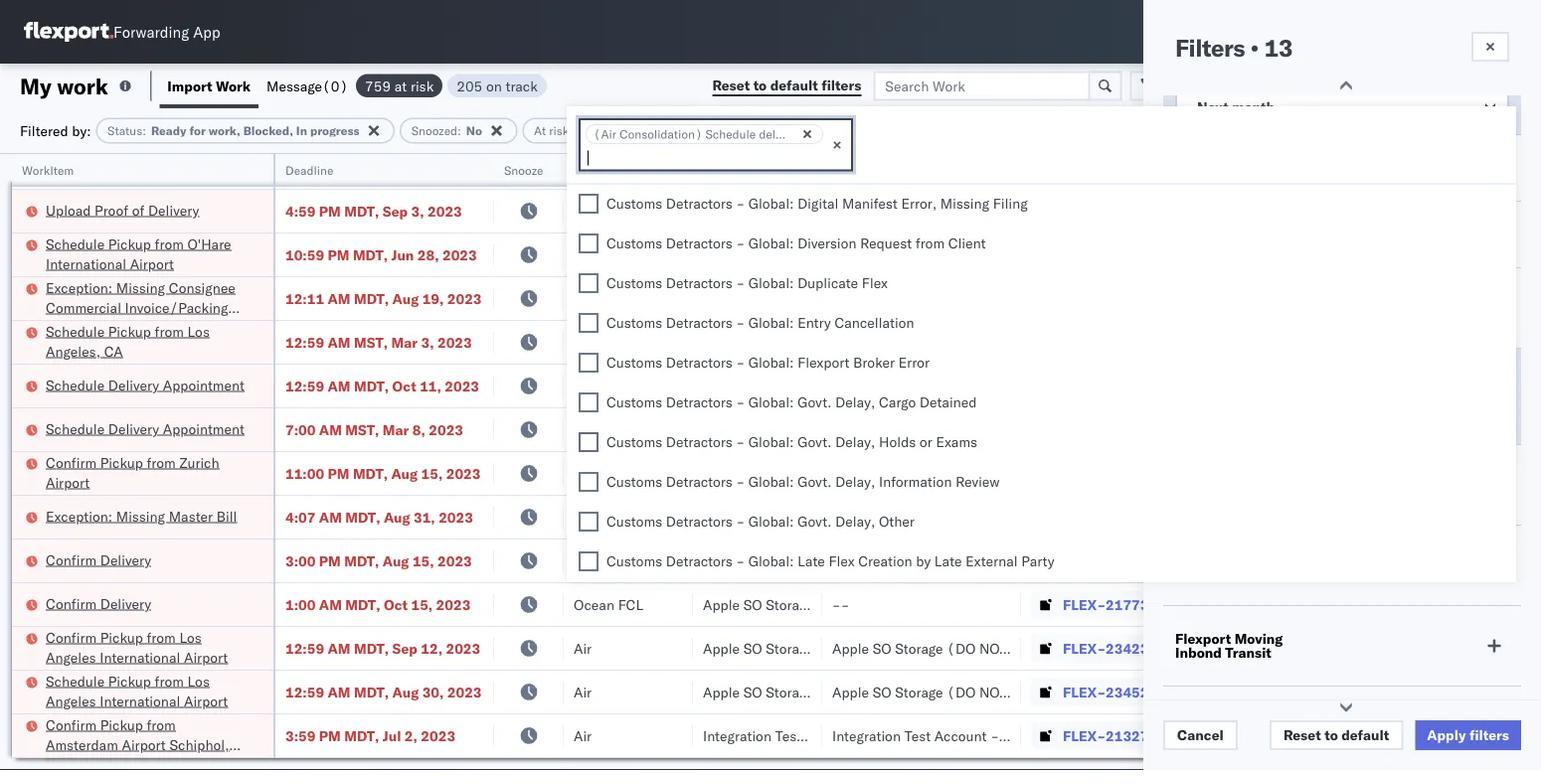 Task type: describe. For each thing, give the bounding box(es) containing it.
inbond
[[1175, 644, 1222, 662]]

consignee up entry
[[799, 290, 866, 307]]

(do for 12:59 am mdt, sep 12, 2023
[[818, 640, 846, 657]]

integration test account - karl lagerfeld for 7:00 am mst, mar 8, 2023
[[832, 421, 1091, 438]]

8,
[[412, 421, 425, 438]]

1 late from the left
[[798, 553, 825, 571]]

los for schedule pickup from los angeles international airport
[[187, 673, 210, 690]]

3 resize handle column header from the left
[[540, 154, 564, 771]]

govt. for cargo
[[798, 394, 832, 412]]

detractors for customs detractors - global: diversion request from client
[[666, 235, 733, 253]]

delivery right "of"
[[148, 201, 199, 219]]

proof
[[95, 201, 128, 219]]

1 horizontal spatial risk
[[549, 123, 569, 138]]

2177389
[[1106, 596, 1166, 613]]

consignee up error
[[924, 334, 991, 351]]

international up reset to default
[[1304, 684, 1385, 701]]

12:59 for 12:59 am mdt, sep 12, 2023
[[285, 640, 324, 657]]

exams
[[936, 434, 977, 451]]

consignee button
[[822, 158, 1001, 178]]

from down ltd.
[[916, 235, 945, 253]]

3:59 pm mdt, jul 2, 2023
[[285, 727, 455, 745]]

apple so storage (do not use) for 12:59 am mdt, oct 11, 2023
[[703, 377, 917, 395]]

2 confirm from the top
[[46, 551, 97, 569]]

aug for 12:11 am mdt, aug 19, 2023
[[392, 290, 419, 307]]

customs for customs detractors - global: digital manifest error, missing filing
[[607, 195, 662, 213]]

storage for 1:00 am mdt, oct 15, 2023
[[766, 596, 814, 613]]

flexport up 'customs detractors - global: entry cancellation'
[[703, 290, 755, 307]]

consignee inside consignee button
[[832, 163, 889, 177]]

cargo
[[879, 394, 916, 412]]

ocean fcl for 12:59 am mst, mar 3, 2023
[[574, 334, 643, 351]]

integration test account - karl lagerfeld for 3:59 pm mdt, jul 2, 2023
[[832, 727, 1091, 745]]

15, for 11:00 pm mdt, aug 15, 2023
[[421, 465, 443, 482]]

2023 for 1:00 am mdt, oct 15, 2023
[[436, 596, 471, 613]]

am for 12:59 am mdt, aug 30, 2023
[[328, 684, 351, 701]]

workitem button
[[12, 158, 254, 178]]

karl for 7:00 am mst, mar 11, 2023
[[1003, 159, 1028, 176]]

flexport demo consignee for 4:07 am mdt, aug 31, 2023
[[703, 509, 866, 526]]

not for 12:59 am mdt, aug 30, 2023
[[850, 684, 878, 701]]

12:59 am mst, mar 3, 2023
[[285, 334, 472, 351]]

consignee down review
[[924, 509, 991, 526]]

no
[[466, 123, 482, 138]]

external
[[966, 553, 1018, 571]]

confirm pickup from amsterdam airport schiphol, haarlemmermeer, netherlands
[[46, 716, 240, 771]]

confirm pickup from amsterdam airport schiphol, haarlemmermeer, netherlands link
[[46, 715, 248, 771]]

3:59
[[285, 727, 316, 745]]

-- for 12:11 am mdt, aug 19, 2023
[[1518, 290, 1536, 307]]

shanghai for flex-2342347
[[1190, 640, 1249, 657]]

bicu1234565, for 12:11 am mdt, aug 19, 2023
[[1389, 289, 1487, 307]]

1 confirm delivery button from the top
[[46, 550, 151, 572]]

schiphol,
[[169, 736, 229, 754]]

2,
[[405, 727, 417, 745]]

snoozed : no
[[411, 123, 482, 138]]

confirm pickup from los angeles international airport link
[[46, 628, 248, 668]]

angeles,
[[46, 343, 100, 360]]

consignee up customs detractors - global: late flex creation by late external party
[[799, 509, 866, 526]]

flexport moving inbond transit
[[1175, 630, 1283, 662]]

mar for 11,
[[383, 159, 409, 176]]

4:07
[[285, 509, 316, 526]]

master
[[169, 508, 213, 525]]

upload proof of delivery link
[[46, 200, 199, 220]]

(do for 12:59 am mdt, aug 30, 2023
[[818, 684, 846, 701]]

2 late from the left
[[934, 553, 962, 571]]

oct for 15,
[[384, 596, 408, 613]]

airport inside confirm pickup from zurich airport
[[46, 474, 90, 491]]

customs inside flexport import customs
[[1175, 564, 1234, 581]]

customs for customs detractors - global: govt. delay, information review
[[607, 474, 662, 491]]

customs for customs detractors - global: late flex creation by late external party
[[607, 553, 662, 571]]

confirm pickup from zurich airport
[[46, 454, 219, 491]]

filtered by:
[[20, 122, 91, 139]]

ag right external on the right of the page
[[1027, 552, 1046, 570]]

lagerfeld for 3:59 pm mdt, jul 2, 2023
[[1032, 727, 1091, 745]]

2023 for 12:59 am mdt, aug 30, 2023
[[447, 684, 482, 701]]

do status
[[1175, 711, 1243, 728]]

container numbers
[[1389, 155, 1442, 185]]

account for 3:00 pm mdt, aug 15, 2023
[[934, 552, 987, 570]]

schedule for angeles,
[[46, 323, 105, 340]]

mbl
[[1518, 163, 1541, 177]]

integration for 7:00 am mst, mar 11, 2023
[[832, 159, 901, 176]]

so for 1:00 am mdt, oct 15, 2023
[[743, 596, 762, 613]]

12:11
[[285, 290, 324, 307]]

bookings for 4:07 am mdt, aug 31, 2023
[[832, 509, 890, 526]]

confirm delivery for confirm delivery link corresponding to 2nd confirm delivery button from the top of the page
[[46, 595, 151, 612]]

bookings for 12:11 am mdt, aug 19, 2023
[[832, 290, 890, 307]]

-- for 10:59 pm mdt, jun 28, 2023
[[1518, 246, 1536, 263]]

am for 12:59 am mdt, oct 11, 2023
[[328, 377, 351, 395]]

on right by
[[1003, 552, 1023, 570]]

2023 for 4:59 pm mdt, sep 3, 2023
[[428, 202, 462, 220]]

os
[[1485, 24, 1504, 39]]

file exception
[[1202, 77, 1295, 94]]

schedule pickup from los angeles, ca
[[46, 323, 210, 360]]

integration test account - on ag down or
[[832, 465, 1046, 482]]

detractors for customs detractors - global: govt. delay, cargo detained
[[666, 394, 733, 412]]

of
[[132, 201, 145, 219]]

air for 7:00 am mst, mar 11, 2023
[[574, 159, 592, 176]]

1:00
[[285, 596, 316, 613]]

11:00
[[285, 465, 324, 482]]

customs detractors - global: digital manifest error, missing filing
[[607, 195, 1028, 213]]

customs detractors - global: diversion request from client
[[607, 235, 986, 253]]

am for 12:59 am mdt, sep 12, 2023
[[328, 640, 351, 657]]

on down "holds"
[[873, 465, 894, 482]]

soon
[[658, 123, 685, 138]]

shanghai pudong international airport for flex-2345290
[[1190, 684, 1433, 701]]

use) for 12:59 am mdt, oct 11, 2023
[[881, 377, 917, 395]]

3 global: from the top
[[748, 275, 794, 292]]

3 : from the left
[[569, 123, 573, 138]]

4 schedule from the top
[[46, 420, 105, 437]]

31,
[[414, 509, 435, 526]]

1 vertical spatial client
[[948, 235, 986, 253]]

15, for 3:00 pm mdt, aug 15, 2023
[[413, 552, 434, 570]]

flexport. image
[[24, 22, 113, 42]]

mst, for 11,
[[345, 159, 379, 176]]

los for confirm pickup from los angeles international airport
[[179, 629, 202, 646]]

consignee down entry
[[799, 334, 866, 351]]

flexport down 'customs detractors - global: entry cancellation'
[[703, 334, 755, 351]]

progress
[[310, 123, 360, 138]]

12:59 am mdt, aug 30, 2023
[[285, 684, 482, 701]]

airport inside confirm pickup from los angeles international airport
[[184, 649, 228, 666]]

2023 for 7:00 am mst, mar 11, 2023
[[437, 159, 472, 176]]

205 on track
[[457, 77, 538, 94]]

ag down "holds"
[[898, 465, 917, 482]]

7:00 for 7:00 am mst, mar 8, 2023
[[285, 421, 316, 438]]

work
[[57, 72, 108, 99]]

flex- for 2132767
[[1063, 727, 1106, 745]]

3:00 pm mdt, aug 15, 2023
[[285, 552, 472, 570]]

work,
[[209, 123, 240, 138]]

actions
[[1482, 163, 1523, 177]]

fcl for 12:59 am mst, mar 3, 2023
[[618, 334, 643, 351]]

aug for 4:07 am mdt, aug 31, 2023
[[384, 509, 410, 526]]

1 resize handle column header from the left
[[250, 154, 273, 771]]

flex-2132767
[[1063, 727, 1166, 745]]

0 horizontal spatial risk
[[411, 77, 434, 94]]

commercial
[[46, 299, 121, 316]]

pm for 10:59
[[328, 246, 349, 263]]

13
[[1264, 33, 1293, 63]]

forwarding app link
[[24, 22, 220, 42]]

pm for 11:00
[[328, 465, 349, 482]]

flexport down customs detractors - global: govt. delay, information review
[[703, 509, 755, 526]]

on right review
[[1003, 465, 1023, 482]]

digital
[[798, 195, 839, 213]]

jul
[[383, 727, 401, 745]]

-- for 4:07 am mdt, aug 31, 2023
[[1518, 509, 1536, 526]]

international inside schedule pickup from o'hare international airport
[[46, 255, 126, 272]]

upload customs clearance documents link
[[46, 147, 248, 186]]

integration test account - on ag down customs detractors - global: govt. delay, holds or exams
[[703, 465, 917, 482]]

4:07 am mdt, aug 31, 2023
[[285, 509, 473, 526]]

10 resize handle column header from the left
[[1505, 154, 1529, 771]]

0 horizontal spatial status
[[107, 123, 142, 138]]

global: for cargo
[[748, 394, 794, 412]]

7 resize handle column header from the left
[[1156, 154, 1180, 771]]

confirm pickup from zurich airport link
[[46, 453, 248, 493]]

appointment for 7:00 am mst, mar 8, 2023
[[163, 420, 245, 437]]

delay, for holds
[[835, 434, 875, 451]]

workitem
[[22, 163, 74, 177]]

fcl for 12:11 am mdt, aug 19, 2023
[[618, 290, 643, 307]]

not for 1:00 am mdt, oct 15, 2023
[[850, 596, 878, 613]]

action
[[1473, 77, 1517, 94]]

overdue,
[[578, 123, 629, 138]]

review
[[956, 474, 1000, 491]]

4 resize handle column header from the left
[[669, 154, 693, 771]]

airport down gvcu5265864
[[1389, 640, 1433, 657]]

ocean fcl for 12:59 am mdt, oct 11, 2023
[[574, 377, 643, 395]]

app
[[193, 22, 220, 41]]

•
[[1250, 33, 1259, 63]]

deadline
[[285, 163, 333, 177]]

0 vertical spatial missing
[[940, 195, 989, 213]]

by:
[[72, 122, 91, 139]]

international inside confirm pickup from los angeles international airport
[[100, 649, 180, 666]]

on left by
[[873, 552, 894, 570]]

4 global: from the top
[[748, 315, 794, 332]]

ocean for 4:07 am mdt, aug 31, 2023
[[574, 509, 614, 526]]

filtered
[[20, 122, 68, 139]]

filing
[[993, 195, 1028, 213]]

blocked,
[[243, 123, 293, 138]]

account for 10:59 pm mdt, jun 28, 2023
[[934, 246, 987, 263]]

cascade trading
[[703, 202, 808, 220]]

3 confirm from the top
[[46, 595, 97, 612]]

account for 11:00 pm mdt, aug 15, 2023
[[934, 465, 987, 482]]

name
[[738, 163, 770, 177]]

hong kong
[[1190, 596, 1260, 613]]

customs for customs detractors - global: govt. delay, cargo detained
[[607, 394, 662, 412]]

snooze
[[504, 163, 543, 177]]

lagerfeld for 7:00 am mst, mar 8, 2023
[[1032, 421, 1091, 438]]

client name
[[703, 163, 770, 177]]

2 resize handle column header from the left
[[470, 154, 494, 771]]

delivery down the exception: missing master bill button
[[100, 551, 151, 569]]

flex-2345290
[[1063, 684, 1166, 701]]

trading for cascade trading
[[761, 202, 808, 220]]

apple for 12:59 am mdt, aug 30, 2023
[[703, 684, 740, 701]]

demo for 12:11 am mdt, aug 19, 2023
[[759, 290, 796, 307]]

gvcu5265864
[[1389, 596, 1487, 613]]

global: for from
[[748, 235, 794, 253]]

client inside button
[[703, 163, 735, 177]]

client name button
[[693, 158, 802, 178]]

shanghai pudong international airport for flex-2342347
[[1190, 640, 1433, 657]]

delay, for other
[[835, 514, 875, 531]]

integration test account - on ag down customs detractors - global: govt. delay, other
[[703, 552, 917, 570]]

do
[[1175, 711, 1196, 728]]

flexport inside flexport import customs
[[1175, 550, 1231, 567]]

6 resize handle column header from the left
[[997, 154, 1021, 771]]

customs for customs detractors - global: diversion request from client
[[607, 235, 662, 253]]

exception: missing master bill link
[[46, 507, 237, 526]]

2 confirm delivery button from the top
[[46, 594, 151, 616]]

consignee down integration test account - swarovski
[[924, 290, 991, 307]]

karl for 3:59 pm mdt, jul 2, 2023
[[1003, 727, 1028, 745]]

bill
[[216, 508, 237, 525]]

test for 12:11 am mdt, aug 19, 2023
[[894, 290, 920, 307]]

test for 11:00 pm mdt, aug 15, 2023
[[904, 465, 931, 482]]

2342347
[[1106, 640, 1166, 657]]

my work
[[20, 72, 108, 99]]

flexport down entry
[[798, 354, 850, 372]]

3, for sep
[[411, 202, 424, 220]]

4:59 pm mdt, sep 3, 2023
[[285, 202, 462, 220]]

upload proof of delivery button
[[46, 200, 199, 222]]

exception: for exception: missing consignee commercial invoice/packing list
[[46, 279, 113, 296]]

upload customs clearance documents
[[46, 148, 218, 185]]

filters • 13
[[1175, 33, 1293, 63]]

demu12 for 12:59 am mst, mar 3, 2023
[[1490, 333, 1541, 350]]

schedule delivery appointment button for 7:00 am mst, mar 8, 2023
[[46, 419, 245, 441]]

schedule pickup from los angeles international airport
[[46, 673, 228, 710]]

test for 12:59 am mst, mar 3, 2023
[[894, 334, 920, 351]]



Task type: locate. For each thing, give the bounding box(es) containing it.
airport up 'exception: missing master bill'
[[46, 474, 90, 491]]

1 vertical spatial sep
[[392, 640, 417, 657]]

from inside schedule pickup from los angeles, ca
[[155, 323, 184, 340]]

import work
[[167, 77, 251, 94]]

bookings test consignee for 4:07 am mdt, aug 31, 2023
[[832, 509, 991, 526]]

0 vertical spatial shanghai
[[1190, 640, 1249, 657]]

1 horizontal spatial flex
[[862, 275, 888, 292]]

ag down other
[[898, 552, 917, 570]]

0 horizontal spatial filters
[[821, 77, 861, 94]]

international right the moving
[[1304, 640, 1385, 657]]

schedule delivery appointment button
[[46, 375, 245, 397], [46, 419, 245, 441]]

1 vertical spatial angeles
[[46, 693, 96, 710]]

0 horizontal spatial flex
[[829, 553, 855, 571]]

2 air from the top
[[574, 246, 592, 263]]

2 schedule from the top
[[46, 323, 105, 340]]

confirm delivery up confirm pickup from los angeles international airport
[[46, 595, 151, 612]]

1 upload from the top
[[46, 148, 91, 165]]

0 vertical spatial risk
[[411, 77, 434, 94]]

airport inside confirm pickup from amsterdam airport schiphol, haarlemmermeer, netherlands
[[122, 736, 166, 754]]

trading
[[761, 202, 808, 220], [890, 202, 937, 220]]

status right do
[[1200, 711, 1243, 728]]

2 vertical spatial demo
[[759, 509, 796, 526]]

global: for error
[[748, 354, 794, 372]]

6 detractors from the top
[[666, 394, 733, 412]]

mdt, up 1:00 am mdt, oct 15, 2023
[[344, 552, 379, 570]]

(do for 12:59 am mdt, oct 11, 2023
[[818, 377, 846, 395]]

3 ocean fcl from the top
[[574, 377, 643, 395]]

Search Shipments (/) text field
[[1160, 17, 1352, 47]]

pickup up the schedule pickup from los angeles international airport in the left of the page
[[100, 629, 143, 646]]

1 flex- from the top
[[1063, 202, 1106, 220]]

1 vertical spatial appointment
[[163, 420, 245, 437]]

1 vertical spatial confirm delivery link
[[46, 594, 151, 614]]

resize handle column header
[[250, 154, 273, 771], [470, 154, 494, 771], [540, 154, 564, 771], [669, 154, 693, 771], [798, 154, 822, 771], [997, 154, 1021, 771], [1156, 154, 1180, 771], [1355, 154, 1379, 771], [1484, 154, 1508, 771], [1505, 154, 1529, 771]]

2 vertical spatial integration test account - karl lagerfeld
[[832, 727, 1091, 745]]

upload down documents
[[46, 201, 91, 219]]

from left zurich
[[147, 454, 176, 471]]

flexport inside flexport moving inbond transit
[[1175, 630, 1231, 648]]

oct up the 8,
[[392, 377, 416, 395]]

Search Work text field
[[873, 71, 1090, 101]]

airport up apply
[[1389, 684, 1433, 701]]

1 vertical spatial flex
[[829, 553, 855, 571]]

mdt, for 12:59 am mdt, sep 12, 2023
[[354, 640, 389, 657]]

9 global: from the top
[[748, 514, 794, 531]]

2 : from the left
[[457, 123, 461, 138]]

import inside button
[[167, 77, 212, 94]]

2 ocean fcl from the top
[[574, 334, 643, 351]]

los up schedule pickup from los angeles international airport link at the bottom left
[[179, 629, 202, 646]]

shanghai pudong international airport down kong
[[1190, 640, 1433, 657]]

trading up customs detractors - global: diversion request from client
[[761, 202, 808, 220]]

filters inside apply filters button
[[1469, 727, 1509, 744]]

mar for 3,
[[391, 334, 418, 351]]

confirm inside confirm pickup from los angeles international airport
[[46, 629, 97, 646]]

(do for 1:00 am mdt, oct 15, 2023
[[818, 596, 846, 613]]

0 vertical spatial karl
[[1003, 159, 1028, 176]]

1 vertical spatial los
[[179, 629, 202, 646]]

exception: missing master bill button
[[46, 507, 237, 528]]

global: for creation
[[748, 553, 794, 571]]

status
[[107, 123, 142, 138], [1200, 711, 1243, 728]]

3 flex- from the top
[[1063, 640, 1106, 657]]

1 horizontal spatial reset
[[1284, 727, 1321, 744]]

1 trading from the left
[[761, 202, 808, 220]]

0 vertical spatial confirm delivery button
[[46, 550, 151, 572]]

confirm delivery link down the exception: missing master bill button
[[46, 550, 151, 570]]

2 integration test account - karl lagerfeld from the top
[[832, 421, 1091, 438]]

upload inside button
[[46, 201, 91, 219]]

sep up jun
[[383, 202, 408, 220]]

0 vertical spatial bookings
[[832, 290, 890, 307]]

am for 7:00 am mst, mar 11, 2023
[[319, 159, 342, 176]]

airport up schedule pickup from los angeles international airport link at the bottom left
[[184, 649, 228, 666]]

am right 1:00 at the bottom
[[319, 596, 342, 613]]

1 govt. from the top
[[798, 394, 832, 412]]

2 vertical spatial flexport demo consignee
[[703, 509, 866, 526]]

mst, for 8,
[[345, 421, 379, 438]]

sep for 3,
[[383, 202, 408, 220]]

appointment up zurich
[[163, 420, 245, 437]]

1 ocean from the top
[[574, 202, 614, 220]]

1 bookings from the top
[[832, 290, 890, 307]]

0 vertical spatial client
[[703, 163, 735, 177]]

2023 right 30,
[[447, 684, 482, 701]]

customs detractors - global: entry cancellation
[[607, 315, 914, 332]]

reset right do status
[[1284, 727, 1321, 744]]

detractors for customs detractors - global: flexport broker error
[[666, 354, 733, 372]]

2 vertical spatial bookings test consignee
[[832, 509, 991, 526]]

schedule inside schedule pickup from los angeles, ca
[[46, 323, 105, 340]]

1 vertical spatial upload
[[46, 201, 91, 219]]

pudong for flex-2345290
[[1253, 684, 1301, 701]]

am
[[319, 159, 342, 176], [328, 290, 351, 307], [328, 334, 351, 351], [328, 377, 351, 395], [319, 421, 342, 438], [319, 509, 342, 526], [319, 596, 342, 613], [328, 640, 351, 657], [328, 684, 351, 701]]

1 vertical spatial confirm delivery
[[46, 595, 151, 612]]

0 vertical spatial bicu1234565, demu12
[[1389, 289, 1541, 307]]

0 vertical spatial mar
[[383, 159, 409, 176]]

air for 12:59 am mdt, aug 30, 2023
[[574, 684, 592, 701]]

5 global: from the top
[[748, 354, 794, 372]]

0 vertical spatial angeles
[[46, 649, 96, 666]]

5 confirm from the top
[[46, 716, 97, 734]]

2 horizontal spatial :
[[569, 123, 573, 138]]

customs detractors - global: duplicate flex
[[607, 275, 888, 292]]

0 vertical spatial mst,
[[345, 159, 379, 176]]

2 12:59 from the top
[[285, 377, 324, 395]]

default up client name button
[[770, 77, 818, 94]]

confirm inside confirm pickup from amsterdam airport schiphol, haarlemmermeer, netherlands
[[46, 716, 97, 734]]

1 vertical spatial 7:00
[[285, 421, 316, 438]]

flex-2342347
[[1063, 640, 1166, 657]]

8 resize handle column header from the left
[[1355, 154, 1379, 771]]

4 12:59 from the top
[[285, 684, 324, 701]]

0 vertical spatial lagerfeld
[[1032, 159, 1091, 176]]

5 schedule from the top
[[46, 673, 105, 690]]

integration for 7:00 am mst, mar 8, 2023
[[832, 421, 901, 438]]

8 air from the top
[[574, 727, 592, 745]]

on
[[873, 465, 894, 482], [1003, 465, 1023, 482], [873, 552, 894, 570], [1003, 552, 1023, 570]]

mst, down 12:59 am mdt, oct 11, 2023
[[345, 421, 379, 438]]

from inside confirm pickup from zurich airport
[[147, 454, 176, 471]]

pickup for schedule pickup from o'hare international airport
[[108, 235, 151, 253]]

schedule for international
[[46, 235, 105, 253]]

None checkbox
[[579, 234, 599, 254], [579, 353, 599, 373], [579, 433, 599, 453], [579, 473, 599, 493], [579, 513, 599, 532], [579, 234, 599, 254], [579, 353, 599, 373], [579, 433, 599, 453], [579, 473, 599, 493], [579, 513, 599, 532]]

flex for late
[[829, 553, 855, 571]]

1 angeles from the top
[[46, 649, 96, 666]]

: left the no
[[457, 123, 461, 138]]

: for status
[[142, 123, 146, 138]]

pm right 3:00 on the bottom
[[319, 552, 341, 570]]

client down ltd.
[[948, 235, 986, 253]]

confirm pickup from zurich airport button
[[46, 453, 248, 495]]

1 confirm delivery link from the top
[[46, 550, 151, 570]]

4 detractors from the top
[[666, 315, 733, 332]]

flexport
[[703, 290, 755, 307], [703, 334, 755, 351], [798, 354, 850, 372], [703, 509, 755, 526], [1175, 550, 1231, 567], [1175, 630, 1231, 648]]

3 flexport demo consignee from the top
[[703, 509, 866, 526]]

1 vertical spatial pudong
[[1253, 684, 1301, 701]]

from for 12:59 am mst, mar 3, 2023
[[155, 323, 184, 340]]

from inside the schedule pickup from los angeles international airport
[[155, 673, 184, 690]]

confirm pickup from los angeles international airport
[[46, 629, 228, 666]]

2 appointment from the top
[[163, 420, 245, 437]]

deadline button
[[275, 158, 474, 178]]

2 schedule delivery appointment button from the top
[[46, 419, 245, 441]]

mdt, down 7:00 am mst, mar 8, 2023 on the bottom left
[[353, 465, 388, 482]]

9 resize handle column header from the left
[[1484, 154, 1508, 771]]

1 schedule from the top
[[46, 235, 105, 253]]

govt. down customs detractors - global: govt. delay, information review
[[798, 514, 832, 531]]

demo for 4:07 am mdt, aug 31, 2023
[[759, 509, 796, 526]]

0 vertical spatial schedule delivery appointment button
[[46, 375, 245, 397]]

2 global: from the top
[[748, 235, 794, 253]]

broker
[[853, 354, 895, 372]]

0 vertical spatial integration test account - karl lagerfeld
[[832, 159, 1091, 176]]

exception: inside exception: missing consignee commercial invoice/packing list
[[46, 279, 113, 296]]

1 fcl from the top
[[618, 290, 643, 307]]

1 12:59 from the top
[[285, 334, 324, 351]]

demo
[[759, 290, 796, 307], [759, 334, 796, 351], [759, 509, 796, 526]]

4 flex- from the top
[[1063, 684, 1106, 701]]

2 7:00 from the top
[[285, 421, 316, 438]]

demu12
[[1490, 289, 1541, 307], [1490, 333, 1541, 350]]

0 vertical spatial upload
[[46, 148, 91, 165]]

0 vertical spatial schedule delivery appointment link
[[46, 375, 245, 395]]

1 horizontal spatial client
[[948, 235, 986, 253]]

manifest
[[842, 195, 898, 213]]

airport inside the schedule pickup from los angeles international airport
[[184, 693, 228, 710]]

1 ocean fcl from the top
[[574, 290, 643, 307]]

account for 3:59 pm mdt, jul 2, 2023
[[934, 727, 987, 745]]

error,
[[901, 195, 937, 213]]

: left ready
[[142, 123, 146, 138]]

ca
[[104, 343, 123, 360]]

angeles up the schedule pickup from los angeles international airport in the left of the page
[[46, 649, 96, 666]]

2023 right '2,'
[[421, 727, 455, 745]]

4 delay, from the top
[[835, 514, 875, 531]]

clearance
[[154, 148, 218, 165]]

holds
[[879, 434, 916, 451]]

mst, for 3,
[[354, 334, 388, 351]]

schedule delivery appointment
[[46, 376, 245, 394], [46, 420, 245, 437]]

2 schedule delivery appointment link from the top
[[46, 419, 245, 439]]

1 pudong from the top
[[1253, 640, 1301, 657]]

1 detractors from the top
[[666, 195, 733, 213]]

2023 up "4:07 am mdt, aug 31, 2023"
[[446, 465, 481, 482]]

--
[[1518, 159, 1536, 176], [1518, 202, 1536, 220], [1518, 246, 1536, 263], [1518, 290, 1536, 307], [1518, 334, 1536, 351], [832, 377, 849, 395], [1518, 377, 1536, 395], [1518, 421, 1536, 438], [1518, 465, 1536, 482], [1518, 509, 1536, 526], [1518, 552, 1536, 570], [832, 596, 849, 613], [1518, 596, 1536, 613], [1518, 684, 1536, 701], [1518, 727, 1536, 745]]

0 vertical spatial 15,
[[421, 465, 443, 482]]

flex- up flex-2342347
[[1063, 596, 1106, 613]]

risk
[[411, 77, 434, 94], [549, 123, 569, 138]]

confirm delivery button down the exception: missing master bill button
[[46, 550, 151, 572]]

15, up 31,
[[421, 465, 443, 482]]

3 bookings test consignee from the top
[[832, 509, 991, 526]]

0 vertical spatial filters
[[821, 77, 861, 94]]

reset inside the reset to default filters button
[[712, 77, 750, 94]]

1 horizontal spatial trading
[[890, 202, 937, 220]]

client
[[703, 163, 735, 177], [948, 235, 986, 253]]

2 demu12 from the top
[[1490, 333, 1541, 350]]

1 integration test account - karl lagerfeld from the top
[[832, 159, 1091, 176]]

0 horizontal spatial cascade
[[703, 202, 758, 220]]

so for 12:59 am mdt, oct 11, 2023
[[743, 377, 762, 395]]

aug for 11:00 pm mdt, aug 15, 2023
[[391, 465, 418, 482]]

5 detractors from the top
[[666, 354, 733, 372]]

reset
[[712, 77, 750, 94], [1284, 727, 1321, 744]]

2 vertical spatial mst,
[[345, 421, 379, 438]]

1 vertical spatial shanghai pudong international airport
[[1190, 684, 1433, 701]]

delay, for information
[[835, 474, 875, 491]]

integration
[[832, 159, 901, 176], [832, 246, 901, 263], [832, 421, 901, 438], [703, 465, 772, 482], [832, 465, 901, 482], [703, 552, 772, 570], [832, 552, 901, 570], [832, 727, 901, 745]]

test for 4:07 am mdt, aug 31, 2023
[[894, 509, 920, 526]]

0 vertical spatial shanghai pudong international airport
[[1190, 640, 1433, 657]]

1 delay, from the top
[[835, 394, 875, 412]]

2 fcl from the top
[[618, 334, 643, 351]]

pickup for confirm pickup from amsterdam airport schiphol, haarlemmermeer, netherlands
[[100, 716, 143, 734]]

account for 7:00 am mst, mar 8, 2023
[[934, 421, 987, 438]]

1 vertical spatial schedule delivery appointment button
[[46, 419, 245, 441]]

2 confirm delivery link from the top
[[46, 594, 151, 614]]

pickup inside confirm pickup from zurich airport
[[100, 454, 143, 471]]

1 bicu1234565, demu12 from the top
[[1389, 289, 1541, 307]]

default inside button
[[1341, 727, 1389, 744]]

account for 7:00 am mst, mar 11, 2023
[[934, 159, 987, 176]]

so for 12:59 am mdt, sep 12, 2023
[[743, 640, 762, 657]]

status up 'upload customs clearance documents'
[[107, 123, 142, 138]]

3 integration test account - karl lagerfeld from the top
[[832, 727, 1091, 745]]

schedule pickup from los angeles international airport link
[[46, 672, 248, 711]]

1 vertical spatial 3,
[[421, 334, 434, 351]]

0 vertical spatial 3,
[[411, 202, 424, 220]]

flex- for 2342347
[[1063, 640, 1106, 657]]

2023
[[437, 159, 472, 176], [428, 202, 462, 220], [442, 246, 477, 263], [447, 290, 482, 307], [437, 334, 472, 351], [445, 377, 479, 395], [429, 421, 463, 438], [446, 465, 481, 482], [439, 509, 473, 526], [438, 552, 472, 570], [436, 596, 471, 613], [446, 640, 480, 657], [447, 684, 482, 701], [421, 727, 455, 745]]

ocean for 12:59 am mdt, oct 11, 2023
[[574, 377, 614, 395]]

airport inside schedule pickup from o'hare international airport
[[130, 255, 174, 272]]

1 vertical spatial to
[[1325, 727, 1338, 744]]

0 horizontal spatial to
[[753, 77, 767, 94]]

aug left 31,
[[384, 509, 410, 526]]

appointment down schedule pickup from los angeles, ca button
[[163, 376, 245, 394]]

bicu1234565, demu12 for 12:59 am mst, mar 3, 2023
[[1389, 333, 1541, 350]]

0 vertical spatial exception:
[[46, 279, 113, 296]]

2 bicu1234565, from the top
[[1389, 333, 1487, 350]]

from up schedule pickup from los angeles international airport link at the bottom left
[[147, 629, 176, 646]]

am up 3:59 pm mdt, jul 2, 2023
[[328, 684, 351, 701]]

2023 for 3:59 pm mdt, jul 2, 2023
[[421, 727, 455, 745]]

or
[[920, 434, 932, 451]]

2023 down "4:07 am mdt, aug 31, 2023"
[[438, 552, 472, 570]]

10:59 pm mdt, jun 28, 2023
[[285, 246, 477, 263]]

schedule inside the schedule pickup from los angeles international airport
[[46, 673, 105, 690]]

2 lagerfeld from the top
[[1032, 421, 1091, 438]]

1 horizontal spatial filters
[[1469, 727, 1509, 744]]

2 flex- from the top
[[1063, 596, 1106, 613]]

pickup inside schedule pickup from los angeles, ca
[[108, 323, 151, 340]]

from left o'hare
[[155, 235, 184, 253]]

2 shanghai pudong international airport from the top
[[1190, 684, 1433, 701]]

3 karl from the top
[[1003, 727, 1028, 745]]

use) for 1:00 am mdt, oct 15, 2023
[[881, 596, 917, 613]]

2 pudong from the top
[[1253, 684, 1301, 701]]

los for schedule pickup from los angeles, ca
[[187, 323, 210, 340]]

los inside the schedule pickup from los angeles international airport
[[187, 673, 210, 690]]

bookings up creation
[[832, 509, 890, 526]]

mdt, for 11:00 pm mdt, aug 15, 2023
[[353, 465, 388, 482]]

from down schedule pickup from los angeles international airport button
[[147, 716, 176, 734]]

consignee
[[832, 163, 889, 177], [169, 279, 236, 296], [799, 290, 866, 307], [924, 290, 991, 307], [799, 334, 866, 351], [924, 334, 991, 351], [799, 509, 866, 526], [924, 509, 991, 526]]

1 vertical spatial oct
[[384, 596, 408, 613]]

pm right 11:00
[[328, 465, 349, 482]]

1 vertical spatial 11,
[[420, 377, 441, 395]]

air for 3:00 pm mdt, aug 15, 2023
[[574, 552, 592, 570]]

pickup inside schedule pickup from o'hare international airport
[[108, 235, 151, 253]]

0 vertical spatial reset
[[712, 77, 750, 94]]

customs for customs detractors - global: govt. delay, holds or exams
[[607, 434, 662, 451]]

detractors for customs detractors - global: govt. delay, holds or exams
[[666, 434, 733, 451]]

5 fcl from the top
[[618, 596, 643, 613]]

aug down the 8,
[[391, 465, 418, 482]]

customs detractors - global: govt. delay, holds or exams
[[607, 434, 977, 451]]

flexport demo consignee up 'customs detractors - global: flexport broker error'
[[703, 334, 866, 351]]

angeles inside confirm pickup from los angeles international airport
[[46, 649, 96, 666]]

apple
[[703, 377, 740, 395], [703, 596, 740, 613], [703, 640, 740, 657], [832, 640, 869, 657], [703, 684, 740, 701], [832, 684, 869, 701]]

12,
[[421, 640, 443, 657]]

1 appointment from the top
[[163, 376, 245, 394]]

global: up 'customs detractors - global: entry cancellation'
[[748, 275, 794, 292]]

0 vertical spatial los
[[187, 323, 210, 340]]

2 karl from the top
[[1003, 421, 1028, 438]]

2023 right "12,"
[[446, 640, 480, 657]]

2023 for 4:07 am mdt, aug 31, 2023
[[439, 509, 473, 526]]

reset to default filters button
[[700, 71, 873, 101]]

confirm for los
[[46, 629, 97, 646]]

1 7:00 from the top
[[285, 159, 316, 176]]

1 horizontal spatial :
[[457, 123, 461, 138]]

so for 12:59 am mdt, aug 30, 2023
[[743, 684, 762, 701]]

3 bookings from the top
[[832, 509, 890, 526]]

bookings down cancellation
[[832, 334, 890, 351]]

1 vertical spatial shanghai
[[1190, 684, 1249, 701]]

0 vertical spatial appointment
[[163, 376, 245, 394]]

2 vertical spatial karl
[[1003, 727, 1028, 745]]

jun
[[391, 246, 414, 263]]

forwarding
[[113, 22, 189, 41]]

1 shanghai from the top
[[1190, 640, 1249, 657]]

reset inside reset to default button
[[1284, 727, 1321, 744]]

4 ocean from the top
[[574, 377, 614, 395]]

storage
[[766, 377, 814, 395], [766, 596, 814, 613], [766, 640, 814, 657], [895, 640, 943, 657], [766, 684, 814, 701], [895, 684, 943, 701]]

customs inside 'upload customs clearance documents'
[[95, 148, 150, 165]]

import
[[167, 77, 212, 94], [1235, 550, 1280, 567]]

8 detractors from the top
[[666, 474, 733, 491]]

ocean for 12:11 am mdt, aug 19, 2023
[[574, 290, 614, 307]]

1 vertical spatial confirm delivery button
[[46, 594, 151, 616]]

0 vertical spatial to
[[753, 77, 767, 94]]

late down customs detractors - global: govt. delay, other
[[798, 553, 825, 571]]

1 vertical spatial mar
[[391, 334, 418, 351]]

exception: down confirm pickup from zurich airport
[[46, 508, 113, 525]]

fcl for 4:07 am mdt, aug 31, 2023
[[618, 509, 643, 526]]

so
[[743, 377, 762, 395], [743, 596, 762, 613], [743, 640, 762, 657], [873, 640, 891, 657], [743, 684, 762, 701], [873, 684, 891, 701]]

7 air from the top
[[574, 684, 592, 701]]

missing inside exception: missing consignee commercial invoice/packing list
[[116, 279, 165, 296]]

from for 11:00 pm mdt, aug 15, 2023
[[147, 454, 176, 471]]

0 vertical spatial default
[[770, 77, 818, 94]]

mdt, for 10:59 pm mdt, jun 28, 2023
[[353, 246, 388, 263]]

1 vertical spatial karl
[[1003, 421, 1028, 438]]

confirm inside confirm pickup from zurich airport
[[46, 454, 97, 471]]

international inside the schedule pickup from los angeles international airport
[[100, 693, 180, 710]]

aug left 19,
[[392, 290, 419, 307]]

reset to default filters
[[712, 77, 861, 94]]

airport up schiphol,
[[184, 693, 228, 710]]

3, down 19,
[[421, 334, 434, 351]]

integration test account - karl lagerfeld
[[832, 159, 1091, 176], [832, 421, 1091, 438], [832, 727, 1091, 745]]

8 global: from the top
[[748, 474, 794, 491]]

pickup inside confirm pickup from amsterdam airport schiphol, haarlemmermeer, netherlands
[[100, 716, 143, 734]]

flexport demo consignee up 'customs detractors - global: entry cancellation'
[[703, 290, 866, 307]]

integration test account - swarovski
[[832, 246, 1066, 263]]

11, up the 8,
[[420, 377, 441, 395]]

angeles up amsterdam
[[46, 693, 96, 710]]

ocean fcl
[[574, 290, 643, 307], [574, 334, 643, 351], [574, 377, 643, 395], [574, 509, 643, 526], [574, 596, 643, 613]]

confirm
[[46, 454, 97, 471], [46, 551, 97, 569], [46, 595, 97, 612], [46, 629, 97, 646], [46, 716, 97, 734]]

pm right 3:59 at the left bottom
[[319, 727, 341, 745]]

1 bookings test consignee from the top
[[832, 290, 991, 307]]

global:
[[748, 195, 794, 213], [748, 235, 794, 253], [748, 275, 794, 292], [748, 315, 794, 332], [748, 354, 794, 372], [748, 394, 794, 412], [748, 434, 794, 451], [748, 474, 794, 491], [748, 514, 794, 531], [748, 553, 794, 571]]

risk right at
[[411, 77, 434, 94]]

delay, for cargo
[[835, 394, 875, 412]]

12:59 up 7:00 am mst, mar 8, 2023 on the bottom left
[[285, 377, 324, 395]]

flex-2342347 button
[[1031, 635, 1170, 663], [1031, 635, 1170, 663]]

mbl button
[[1508, 158, 1541, 178]]

angeles inside the schedule pickup from los angeles international airport
[[46, 693, 96, 710]]

bicu1234565, demu12 for 12:11 am mdt, aug 19, 2023
[[1389, 289, 1541, 307]]

1 vertical spatial status
[[1200, 711, 1243, 728]]

1 vertical spatial import
[[1235, 550, 1280, 567]]

schedule delivery appointment link for 7:00
[[46, 419, 245, 439]]

schedule for angeles
[[46, 673, 105, 690]]

apple for 1:00 am mdt, oct 15, 2023
[[703, 596, 740, 613]]

apple so storage (do not use) for 1:00 am mdt, oct 15, 2023
[[703, 596, 917, 613]]

2 upload from the top
[[46, 201, 91, 219]]

2 vertical spatial los
[[187, 673, 210, 690]]

air for 12:59 am mdt, sep 12, 2023
[[574, 640, 592, 657]]

4 confirm from the top
[[46, 629, 97, 646]]

import left the work
[[167, 77, 212, 94]]

12:59 for 12:59 am mst, mar 3, 2023
[[285, 334, 324, 351]]

1 vertical spatial bookings test consignee
[[832, 334, 991, 351]]

detained
[[920, 394, 977, 412]]

4 fcl from the top
[[618, 509, 643, 526]]

mst, up 12:59 am mdt, oct 11, 2023
[[354, 334, 388, 351]]

import up kong
[[1235, 550, 1280, 567]]

mdt, for 3:59 pm mdt, jul 2, 2023
[[344, 727, 379, 745]]

6 global: from the top
[[748, 394, 794, 412]]

govt.
[[798, 394, 832, 412], [798, 434, 832, 451], [798, 474, 832, 491], [798, 514, 832, 531]]

2 vertical spatial bookings
[[832, 509, 890, 526]]

(do
[[818, 377, 846, 395], [818, 596, 846, 613], [818, 640, 846, 657], [947, 640, 976, 657], [818, 684, 846, 701], [947, 684, 976, 701]]

1 lagerfeld from the top
[[1032, 159, 1091, 176]]

1 horizontal spatial cascade
[[832, 202, 887, 220]]

1 vertical spatial bicu1234565, demu12
[[1389, 333, 1541, 350]]

missing for 4:07 am mdt, aug 31, 2023
[[116, 508, 165, 525]]

5 ocean fcl from the top
[[574, 596, 643, 613]]

reset to default button
[[1270, 721, 1403, 751]]

lagerfeld for 7:00 am mst, mar 11, 2023
[[1032, 159, 1091, 176]]

mar down 12:11 am mdt, aug 19, 2023
[[391, 334, 418, 351]]

from inside schedule pickup from o'hare international airport
[[155, 235, 184, 253]]

default inside button
[[770, 77, 818, 94]]

am up 7:00 am mst, mar 8, 2023 on the bottom left
[[328, 377, 351, 395]]

test for 7:00 am mst, mar 11, 2023
[[904, 159, 931, 176]]

am down "progress"
[[319, 159, 342, 176]]

3 demo from the top
[[759, 509, 796, 526]]

2 bookings from the top
[[832, 334, 890, 351]]

bicu1234565,
[[1389, 289, 1487, 307], [1389, 333, 1487, 350]]

1 horizontal spatial status
[[1200, 711, 1243, 728]]

2023 right the 8,
[[429, 421, 463, 438]]

international up the schedule pickup from los angeles international airport in the left of the page
[[100, 649, 180, 666]]

global: down 'customs detractors - global: flexport broker error'
[[748, 394, 794, 412]]

los inside schedule pickup from los angeles, ca
[[187, 323, 210, 340]]

2 bookings test consignee from the top
[[832, 334, 991, 351]]

am for 4:07 am mdt, aug 31, 2023
[[319, 509, 342, 526]]

1 vertical spatial risk
[[549, 123, 569, 138]]

integration for 11:00 pm mdt, aug 15, 2023
[[832, 465, 901, 482]]

2 exception: from the top
[[46, 508, 113, 525]]

0 horizontal spatial reset
[[712, 77, 750, 94]]

pm
[[319, 202, 341, 220], [328, 246, 349, 263], [328, 465, 349, 482], [319, 552, 341, 570], [319, 727, 341, 745]]

2 vertical spatial lagerfeld
[[1032, 727, 1091, 745]]

pickup inside the schedule pickup from los angeles international airport
[[108, 673, 151, 690]]

missing down confirm pickup from zurich airport button
[[116, 508, 165, 525]]

1 vertical spatial integration test account - karl lagerfeld
[[832, 421, 1091, 438]]

from for 3:59 pm mdt, jul 2, 2023
[[147, 716, 176, 734]]

2 demo from the top
[[759, 334, 796, 351]]

work
[[216, 77, 251, 94]]

import inside flexport import customs
[[1235, 550, 1280, 567]]

confirm up confirm pickup from los angeles international airport
[[46, 595, 97, 612]]

integration test account - on ag down other
[[832, 552, 1046, 570]]

None checkbox
[[579, 194, 599, 214], [579, 274, 599, 294], [579, 314, 599, 334], [579, 393, 599, 413], [579, 552, 599, 572], [579, 194, 599, 214], [579, 274, 599, 294], [579, 314, 599, 334], [579, 393, 599, 413], [579, 552, 599, 572]]

2 detractors from the top
[[666, 235, 733, 253]]

to for reset to default filters
[[753, 77, 767, 94]]

pickup inside confirm pickup from los angeles international airport
[[100, 629, 143, 646]]

from inside confirm pickup from amsterdam airport schiphol, haarlemmermeer, netherlands
[[147, 716, 176, 734]]

moving
[[1235, 630, 1283, 648]]

to inside button
[[753, 77, 767, 94]]

0 horizontal spatial client
[[703, 163, 735, 177]]

-- for 7:00 am mst, mar 11, 2023
[[1518, 159, 1536, 176]]

international up "confirm pickup from amsterdam airport schiphol, haarlemmermeer, netherlands" button
[[100, 693, 180, 710]]

delay, left the information on the bottom right
[[835, 474, 875, 491]]

None text field
[[586, 149, 606, 167]]

759 at risk
[[365, 77, 434, 94]]

sep for 12,
[[392, 640, 417, 657]]

flex-
[[1063, 202, 1106, 220], [1063, 596, 1106, 613], [1063, 640, 1106, 657], [1063, 684, 1106, 701], [1063, 727, 1106, 745]]

flex- for 2124373
[[1063, 202, 1106, 220]]

mar
[[383, 159, 409, 176], [391, 334, 418, 351], [383, 421, 409, 438]]

ag
[[898, 465, 917, 482], [1027, 465, 1046, 482], [898, 552, 917, 570], [1027, 552, 1046, 570]]

1 karl from the top
[[1003, 159, 1028, 176]]

1 schedule delivery appointment link from the top
[[46, 375, 245, 395]]

delivery
[[148, 201, 199, 219], [108, 376, 159, 394], [108, 420, 159, 437], [100, 551, 151, 569], [100, 595, 151, 612]]

reset for reset to default filters
[[712, 77, 750, 94]]

1 vertical spatial flexport demo consignee
[[703, 334, 866, 351]]

shanghai pudong international airport up reset to default
[[1190, 684, 1433, 701]]

0 horizontal spatial import
[[167, 77, 212, 94]]

1 schedule delivery appointment from the top
[[46, 376, 245, 394]]

zurich
[[179, 454, 219, 471]]

2 govt. from the top
[[798, 434, 832, 451]]

1 vertical spatial exception:
[[46, 508, 113, 525]]

from down invoice/packing
[[155, 323, 184, 340]]

confirm pickup from amsterdam airport schiphol, haarlemmermeer, netherlands button
[[46, 715, 248, 771]]

confirm pickup from los angeles international airport button
[[46, 628, 248, 670]]

upload inside 'upload customs clearance documents'
[[46, 148, 91, 165]]

pudong for flex-2342347
[[1253, 640, 1301, 657]]

7 detractors from the top
[[666, 434, 733, 451]]

0 horizontal spatial late
[[798, 553, 825, 571]]

0 horizontal spatial :
[[142, 123, 146, 138]]

filters
[[1175, 33, 1245, 63]]

detractors for customs detractors - global: govt. delay, other
[[666, 514, 733, 531]]

1 horizontal spatial to
[[1325, 727, 1338, 744]]

appointment
[[163, 376, 245, 394], [163, 420, 245, 437]]

ag right review
[[1027, 465, 1046, 482]]

1 schedule delivery appointment button from the top
[[46, 375, 245, 397]]

9 detractors from the top
[[666, 514, 733, 531]]

mdt, for 4:59 pm mdt, sep 3, 2023
[[344, 202, 379, 220]]

global: up customs detractors - global: govt. delay, other
[[748, 474, 794, 491]]

los inside confirm pickup from los angeles international airport
[[179, 629, 202, 646]]

ocean lcl
[[574, 202, 643, 220]]

am right 4:07
[[319, 509, 342, 526]]

flex for duplicate
[[862, 275, 888, 292]]

consignee up invoice/packing
[[169, 279, 236, 296]]

1 vertical spatial filters
[[1469, 727, 1509, 744]]

15, up "12,"
[[411, 596, 433, 613]]

at
[[534, 123, 546, 138]]

1 demo from the top
[[759, 290, 796, 307]]

documents
[[46, 168, 118, 185]]

flex- up swarovski
[[1063, 202, 1106, 220]]

1 vertical spatial reset
[[1284, 727, 1321, 744]]

2023 for 12:59 am mdt, sep 12, 2023
[[446, 640, 480, 657]]

2 trading from the left
[[890, 202, 937, 220]]

3 schedule from the top
[[46, 376, 105, 394]]

1 vertical spatial demu12
[[1490, 333, 1541, 350]]

1 flexport demo consignee from the top
[[703, 290, 866, 307]]

4 ocean fcl from the top
[[574, 509, 643, 526]]

haarlemmermeer,
[[46, 756, 159, 771]]

angeles
[[46, 649, 96, 666], [46, 693, 96, 710]]

consignee inside exception: missing consignee commercial invoice/packing list
[[169, 279, 236, 296]]

1 horizontal spatial import
[[1235, 550, 1280, 567]]

confirm delivery down the exception: missing master bill button
[[46, 551, 151, 569]]

confirm up the schedule pickup from los angeles international airport in the left of the page
[[46, 629, 97, 646]]

schedule pickup from o'hare international airport link
[[46, 234, 248, 274]]

0 vertical spatial 11,
[[412, 159, 434, 176]]

1 shanghai pudong international airport from the top
[[1190, 640, 1433, 657]]

1 confirm delivery from the top
[[46, 551, 151, 569]]

duplicate
[[798, 275, 858, 292]]

o'hare
[[187, 235, 231, 253]]

am for 7:00 am mst, mar 8, 2023
[[319, 421, 342, 438]]

customs
[[95, 148, 150, 165], [607, 195, 662, 213], [607, 235, 662, 253], [607, 275, 662, 292], [607, 315, 662, 332], [607, 354, 662, 372], [607, 394, 662, 412], [607, 434, 662, 451], [607, 474, 662, 491], [607, 514, 662, 531], [607, 553, 662, 571], [1175, 564, 1234, 581]]

0 vertical spatial sep
[[383, 202, 408, 220]]

filters inside the reset to default filters button
[[821, 77, 861, 94]]

pudong down transit
[[1253, 684, 1301, 701]]

ocean fcl for 1:00 am mdt, oct 15, 2023
[[574, 596, 643, 613]]

pm right '4:59'
[[319, 202, 341, 220]]

error
[[898, 354, 930, 372]]

2023 for 12:59 am mdt, oct 11, 2023
[[445, 377, 479, 395]]

aug for 12:59 am mdt, aug 30, 2023
[[392, 684, 419, 701]]

schedule delivery appointment link for 12:59
[[46, 375, 245, 395]]

customs detractors - global: govt. delay, cargo detained
[[607, 394, 977, 412]]

to inside button
[[1325, 727, 1338, 744]]

exception: missing consignee commercial invoice/packing list button
[[46, 278, 248, 336]]

5 resize handle column header from the left
[[798, 154, 822, 771]]

1 horizontal spatial late
[[934, 553, 962, 571]]

3 detractors from the top
[[666, 275, 733, 292]]

1 bicu1234565, from the top
[[1389, 289, 1487, 307]]

0 vertical spatial import
[[167, 77, 212, 94]]

schedule up confirm pickup from zurich airport
[[46, 420, 105, 437]]

0 vertical spatial confirm delivery
[[46, 551, 151, 569]]

flex- for 2345290
[[1063, 684, 1106, 701]]

sep left "12,"
[[392, 640, 417, 657]]

3 ocean from the top
[[574, 334, 614, 351]]

-- for 11:00 pm mdt, aug 15, 2023
[[1518, 465, 1536, 482]]

pickup down confirm pickup from los angeles international airport
[[108, 673, 151, 690]]

schedule inside schedule pickup from o'hare international airport
[[46, 235, 105, 253]]

flex-2124373 button
[[1031, 197, 1170, 225], [1031, 197, 1170, 225]]

0 vertical spatial confirm delivery link
[[46, 550, 151, 570]]

1 vertical spatial lagerfeld
[[1032, 421, 1091, 438]]

1 vertical spatial schedule delivery appointment link
[[46, 419, 245, 439]]

flexport down hong
[[1175, 630, 1231, 648]]

from inside confirm pickup from los angeles international airport
[[147, 629, 176, 646]]

0 vertical spatial flexport demo consignee
[[703, 290, 866, 307]]

1 vertical spatial default
[[1341, 727, 1389, 744]]

0 vertical spatial schedule delivery appointment
[[46, 376, 245, 394]]

import work button
[[159, 64, 259, 108]]

mdt, up 3:00 pm mdt, aug 15, 2023
[[345, 509, 380, 526]]

from for 10:59 pm mdt, jun 28, 2023
[[155, 235, 184, 253]]

cascade trading ltd.
[[832, 202, 966, 220]]

risk right the at
[[549, 123, 569, 138]]

flex- up flex-2345290
[[1063, 640, 1106, 657]]



Task type: vqa. For each thing, say whether or not it's contained in the screenshot.
Chen
no



